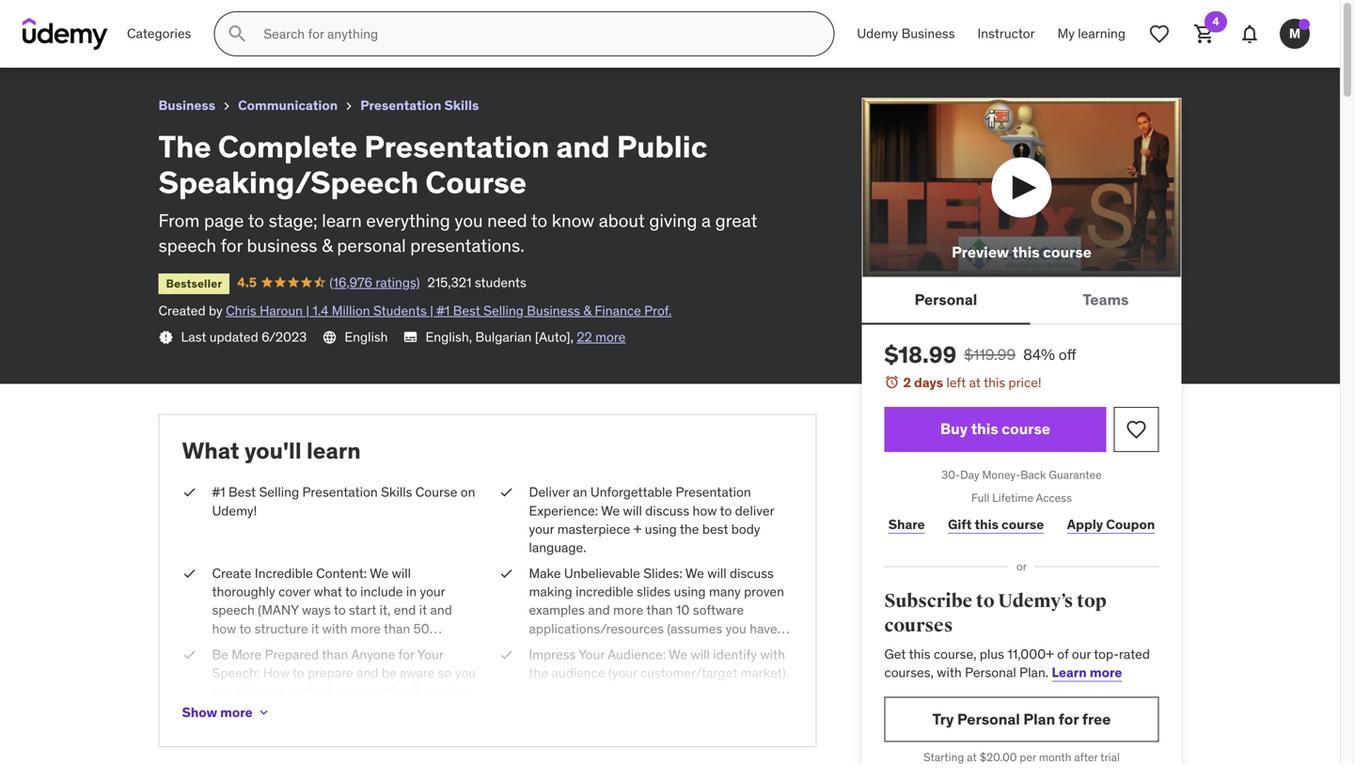 Task type: locate. For each thing, give the bounding box(es) containing it.
we inside deliver an unforgettable presentation experience:   we will discuss how to deliver your masterpiece + using the best body language.
[[601, 503, 620, 520]]

public up communication
[[244, 8, 290, 27]]

course inside #1 best selling presentation skills course on udemy!
[[416, 484, 458, 501]]

0 horizontal spatial |
[[306, 303, 310, 320]]

it
[[419, 602, 427, 619], [311, 621, 319, 638]]

course up the teams on the top
[[1044, 243, 1092, 262]]

on left deliver on the bottom of the page
[[461, 484, 476, 501]]

than inside "create incredible content:   we will thoroughly cover what to include in your speech (many ways to start it, end it and how to structure it with more than 50 presentation templates that you can download and use)."
[[384, 621, 410, 638]]

presentation inside deliver an unforgettable presentation experience:   we will discuss how to deliver your masterpiece + using the best body language.
[[676, 484, 751, 501]]

2 horizontal spatial for
[[1059, 710, 1079, 730]]

best inside #1 best selling presentation skills course on udemy!
[[229, 484, 256, 501]]

udemy!
[[212, 503, 257, 520]]

(your
[[609, 665, 638, 682]]

(based
[[413, 684, 452, 701]]

the for the complete presentation and public speaking/speech course from page to stage; learn everything you need to know about giving a great speech for business & personal presentations.
[[159, 128, 211, 165]]

1 vertical spatial personal
[[965, 665, 1017, 682]]

the
[[15, 8, 41, 27], [159, 128, 211, 165]]

it right end
[[419, 602, 427, 619]]

we inside "create incredible content:   we will thoroughly cover what to include in your speech (many ways to start it, end it and how to structure it with more than 50 presentation templates that you can download and use)."
[[370, 565, 389, 582]]

will inside the impress your audience:   we will identify with the audience (your customer/target market).
[[691, 647, 710, 664]]

2 horizontal spatial business
[[902, 25, 955, 42]]

submit search image
[[226, 23, 249, 45]]

show more button
[[182, 694, 272, 732]]

1 vertical spatial than
[[322, 647, 348, 664]]

a
[[702, 209, 711, 232], [279, 684, 286, 701]]

wishlist image
[[1149, 23, 1171, 45], [1126, 419, 1148, 441]]

0 vertical spatial wishlist image
[[1149, 23, 1171, 45]]

1 horizontal spatial can
[[403, 639, 424, 656]]

1 vertical spatial of
[[286, 702, 297, 719]]

you inside be more prepared than anyone for your speech:   how to prepare and be aware so you can deliver a perfect presentation (based on my 25 years of giving speeches/presentations/public speaking).
[[455, 665, 476, 682]]

2
[[904, 374, 912, 391]]

1 horizontal spatial deliver
[[735, 503, 774, 520]]

0 horizontal spatial with
[[323, 621, 347, 638]]

ratings) left the submit search "image"
[[181, 33, 226, 50]]

your inside "create incredible content:   we will thoroughly cover what to include in your speech (many ways to start it, end it and how to structure it with more than 50 presentation templates that you can download and use)."
[[420, 584, 445, 601]]

selling down the you'll on the left bottom of the page
[[259, 484, 299, 501]]

top-
[[1094, 646, 1120, 663]]

this right preview
[[1013, 243, 1040, 262]]

personal down plus
[[965, 665, 1017, 682]]

4.5 up chris
[[237, 274, 257, 291]]

1 horizontal spatial with
[[937, 665, 962, 682]]

0 horizontal spatial how
[[212, 621, 236, 638]]

0 vertical spatial your
[[529, 521, 554, 538]]

selling inside #1 best selling presentation skills course on udemy!
[[259, 484, 299, 501]]

0 vertical spatial we
[[601, 503, 620, 520]]

| right students
[[430, 303, 434, 320]]

you up presentations.
[[455, 209, 483, 232]]

public inside the complete presentation and public speaking/speech course from page to stage; learn everything you need to know about giving a great speech for business & personal presentations.
[[617, 128, 708, 165]]

you right the that
[[379, 639, 399, 656]]

1 vertical spatial learn
[[307, 437, 361, 465]]

presentation
[[118, 8, 211, 27], [361, 97, 442, 114], [364, 128, 550, 165], [302, 484, 378, 501], [676, 484, 751, 501]]

personal inside button
[[915, 290, 978, 310]]

course up back
[[1002, 420, 1051, 439]]

for down page
[[221, 234, 243, 257]]

skills
[[445, 97, 479, 114], [381, 484, 412, 501]]

english
[[345, 329, 388, 346]]

speaking/speech for the complete presentation and public speaking/speech course
[[293, 8, 423, 27]]

1 horizontal spatial we
[[601, 503, 620, 520]]

(16,976
[[135, 33, 178, 50], [330, 274, 373, 291]]

4.5 left the categories "dropdown button"
[[94, 33, 113, 50]]

#1
[[437, 303, 450, 320], [212, 484, 225, 501]]

1 vertical spatial you
[[379, 639, 399, 656]]

how up the best
[[693, 503, 717, 520]]

#1 up udemy!
[[212, 484, 225, 501]]

1.4
[[313, 303, 329, 320]]

0 vertical spatial speaking/speech
[[293, 8, 423, 27]]

1 vertical spatial can
[[212, 684, 233, 701]]

0 horizontal spatial the
[[15, 8, 41, 27]]

1 vertical spatial on
[[455, 684, 470, 701]]

presentation
[[212, 639, 287, 656], [335, 684, 409, 701]]

0 vertical spatial selling
[[484, 303, 524, 320]]

updated
[[210, 329, 258, 346]]

personal inside 'get this course, plus 11,000+ of our top-rated courses, with personal plan.'
[[965, 665, 1017, 682]]

xsmall image for be more prepared than anyone for your speech:   how to prepare and be aware so you can deliver a perfect presentation (based on my 25 years of giving speeches/presentations/public speaking).
[[182, 646, 197, 665]]

1 vertical spatial we
[[370, 565, 389, 582]]

communication link
[[238, 94, 338, 117]]

& left personal
[[322, 234, 333, 257]]

can inside "create incredible content:   we will thoroughly cover what to include in your speech (many ways to start it, end it and how to structure it with more than 50 presentation templates that you can download and use)."
[[403, 639, 424, 656]]

to inside be more prepared than anyone for your speech:   how to prepare and be aware so you can deliver a perfect presentation (based on my 25 years of giving speeches/presentations/public speaking).
[[293, 665, 305, 682]]

business
[[902, 25, 955, 42], [159, 97, 215, 114], [527, 303, 580, 320]]

we up masterpiece +
[[601, 503, 620, 520]]

speech inside the complete presentation and public speaking/speech course from page to stage; learn everything you need to know about giving a great speech for business & personal presentations.
[[159, 234, 216, 257]]

and down anyone
[[357, 665, 379, 682]]

0 horizontal spatial a
[[279, 684, 286, 701]]

your up language.
[[529, 521, 554, 538]]

we for create incredible content:   we will thoroughly cover what to include in your speech (many ways to start it, end it and how to structure it with more than 50 presentation templates that you can download and use).
[[370, 565, 389, 582]]

1 vertical spatial &
[[584, 303, 592, 320]]

0 horizontal spatial public
[[244, 8, 290, 27]]

0 horizontal spatial selling
[[259, 484, 299, 501]]

with up templates on the bottom of the page
[[323, 621, 347, 638]]

1 horizontal spatial bestseller
[[166, 276, 222, 291]]

1 horizontal spatial skills
[[445, 97, 479, 114]]

215,321 students down the complete presentation and public speaking/speech course
[[233, 33, 332, 50]]

giving inside be more prepared than anyone for your speech:   how to prepare and be aware so you can deliver a perfect presentation (based on my 25 years of giving speeches/presentations/public speaking).
[[300, 702, 336, 719]]

22
[[577, 329, 592, 346]]

audience:
[[608, 647, 666, 664]]

215,321 students down presentations.
[[428, 274, 527, 291]]

215,321 up chris haroun | 1.4 million students | #1 best selling business & finance prof. link
[[428, 274, 472, 291]]

2 vertical spatial business
[[527, 303, 580, 320]]

than inside be more prepared than anyone for your speech:   how to prepare and be aware so you can deliver a perfect presentation (based on my 25 years of giving speeches/presentations/public speaking).
[[322, 647, 348, 664]]

2 days left at this price!
[[904, 374, 1042, 391]]

1 your from the left
[[417, 647, 443, 664]]

your for experience:
[[529, 521, 554, 538]]

a left great
[[702, 209, 711, 232]]

tab list
[[862, 278, 1182, 325]]

last updated 6/2023
[[181, 329, 307, 346]]

2 vertical spatial we
[[669, 647, 688, 664]]

you
[[455, 209, 483, 232], [379, 639, 399, 656], [455, 665, 476, 682]]

1 vertical spatial ratings)
[[376, 274, 420, 291]]

students down presentations.
[[475, 274, 527, 291]]

can down 50
[[403, 639, 424, 656]]

1 vertical spatial #1
[[212, 484, 225, 501]]

complete for the complete presentation and public speaking/speech course from page to stage; learn everything you need to know about giving a great speech for business & personal presentations.
[[218, 128, 358, 165]]

xsmall image right 25
[[257, 706, 272, 721]]

this right at
[[984, 374, 1006, 391]]

1 vertical spatial best
[[229, 484, 256, 501]]

25
[[233, 702, 248, 719]]

years
[[251, 702, 283, 719]]

1 horizontal spatial your
[[579, 647, 605, 664]]

1 vertical spatial deliver
[[236, 684, 276, 701]]

will up customer/target
[[691, 647, 710, 664]]

deliver up the body
[[735, 503, 774, 520]]

it,
[[380, 602, 391, 619]]

1 horizontal spatial |
[[430, 303, 434, 320]]

and right end
[[430, 602, 452, 619]]

to right need
[[531, 209, 548, 232]]

complete left categories
[[45, 8, 115, 27]]

more inside "create incredible content:   we will thoroughly cover what to include in your speech (many ways to start it, end it and how to structure it with more than 50 presentation templates that you can download and use)."
[[351, 621, 381, 638]]

1 vertical spatial (16,976
[[330, 274, 373, 291]]

we
[[601, 503, 620, 520], [370, 565, 389, 582], [669, 647, 688, 664]]

and up know
[[556, 128, 610, 165]]

1 horizontal spatial the
[[159, 128, 211, 165]]

we up "include"
[[370, 565, 389, 582]]

learn
[[1052, 665, 1087, 682]]

deliver up years
[[236, 684, 276, 701]]

the inside the complete presentation and public speaking/speech course from page to stage; learn everything you need to know about giving a great speech for business & personal presentations.
[[159, 128, 211, 165]]

course for buy this course
[[1002, 420, 1051, 439]]

instructor link
[[967, 11, 1047, 56]]

(many
[[258, 602, 299, 619]]

#1 right students
[[437, 303, 450, 320]]

course inside the complete presentation and public speaking/speech course from page to stage; learn everything you need to know about giving a great speech for business & personal presentations.
[[426, 164, 527, 202]]

share button
[[885, 507, 929, 544]]

a down how
[[279, 684, 286, 701]]

giving inside the complete presentation and public speaking/speech course from page to stage; learn everything you need to know about giving a great speech for business & personal presentations.
[[649, 209, 698, 232]]

from
[[159, 209, 200, 232]]

impress
[[529, 647, 576, 664]]

this for gift
[[975, 517, 999, 533]]

personal
[[337, 234, 406, 257]]

gift this course link
[[944, 507, 1049, 544]]

start
[[349, 602, 377, 619]]

will for impress your audience:   we will identify with the audience (your customer/target market).
[[691, 647, 710, 664]]

an
[[573, 484, 588, 501]]

0 vertical spatial bestseller
[[23, 35, 79, 50]]

personal right try at the right of the page
[[958, 710, 1021, 730]]

(16,976 ratings) down personal
[[330, 274, 420, 291]]

2 horizontal spatial we
[[669, 647, 688, 664]]

0 horizontal spatial bestseller
[[23, 35, 79, 50]]

22 more button
[[577, 328, 626, 347]]

to down "prepared"
[[293, 665, 305, 682]]

giving right about
[[649, 209, 698, 232]]

of left "our"
[[1058, 646, 1069, 663]]

ways
[[302, 602, 331, 619]]

personal
[[915, 290, 978, 310], [965, 665, 1017, 682], [958, 710, 1021, 730]]

for left free on the right of the page
[[1059, 710, 1079, 730]]

0 horizontal spatial best
[[229, 484, 256, 501]]

your inside deliver an unforgettable presentation experience:   we will discuss how to deliver your masterpiece + using the best body language.
[[529, 521, 554, 538]]

to inside deliver an unforgettable presentation experience:   we will discuss how to deliver your masterpiece + using the best body language.
[[720, 503, 732, 520]]

speech
[[159, 234, 216, 257], [212, 602, 255, 619]]

presentation down be
[[335, 684, 409, 701]]

show
[[182, 704, 217, 721]]

1 vertical spatial presentation
[[335, 684, 409, 701]]

impress your audience:   we will identify with the audience (your customer/target market).
[[529, 647, 789, 682]]

0 vertical spatial with
[[323, 621, 347, 638]]

1 vertical spatial speaking/speech
[[159, 164, 419, 202]]

this up courses,
[[909, 646, 931, 663]]

2 vertical spatial will
[[691, 647, 710, 664]]

deliver inside deliver an unforgettable presentation experience:   we will discuss how to deliver your masterpiece + using the best body language.
[[735, 503, 774, 520]]

2 vertical spatial course
[[416, 484, 458, 501]]

best up the english, bulgarian
[[453, 303, 481, 320]]

0 vertical spatial it
[[419, 602, 427, 619]]

0 vertical spatial learn
[[322, 209, 362, 232]]

how up be
[[212, 621, 236, 638]]

we inside the impress your audience:   we will identify with the audience (your customer/target market).
[[669, 647, 688, 664]]

of
[[1058, 646, 1069, 663], [286, 702, 297, 719]]

0 vertical spatial for
[[221, 234, 243, 257]]

speaking/speech inside the complete presentation and public speaking/speech course from page to stage; learn everything you need to know about giving a great speech for business & personal presentations.
[[159, 164, 419, 202]]

preview this course button
[[862, 98, 1182, 278]]

2 vertical spatial personal
[[958, 710, 1021, 730]]

than up prepare
[[322, 647, 348, 664]]

will down unforgettable
[[623, 503, 642, 520]]

speech down thoroughly
[[212, 602, 255, 619]]

get this course, plus 11,000+ of our top-rated courses, with personal plan.
[[885, 646, 1151, 682]]

complete inside the complete presentation and public speaking/speech course from page to stage; learn everything you need to know about giving a great speech for business & personal presentations.
[[218, 128, 358, 165]]

your
[[529, 521, 554, 538], [420, 584, 445, 601]]

1 vertical spatial your
[[420, 584, 445, 601]]

speaking/speech
[[293, 8, 423, 27], [159, 164, 419, 202]]

0 vertical spatial public
[[244, 8, 290, 27]]

students down the complete presentation and public speaking/speech course
[[281, 33, 332, 50]]

templates
[[290, 639, 349, 656]]

speech inside "create incredible content:   we will thoroughly cover what to include in your speech (many ways to start it, end it and how to structure it with more than 50 presentation templates that you can download and use)."
[[212, 602, 255, 619]]

learn up personal
[[322, 209, 362, 232]]

a inside the complete presentation and public speaking/speech course from page to stage; learn everything you need to know about giving a great speech for business & personal presentations.
[[702, 209, 711, 232]]

course for preview this course
[[1044, 243, 1092, 262]]

speaking/speech for the complete presentation and public speaking/speech course from page to stage; learn everything you need to know about giving a great speech for business & personal presentations.
[[159, 164, 419, 202]]

1 horizontal spatial presentation
[[335, 684, 409, 701]]

1 horizontal spatial will
[[623, 503, 642, 520]]

0 vertical spatial students
[[281, 33, 332, 50]]

0 vertical spatial the
[[15, 8, 41, 27]]

days
[[914, 374, 944, 391]]

(16,976 ratings)
[[135, 33, 226, 50], [330, 274, 420, 291]]

0 vertical spatial 215,321
[[233, 33, 277, 50]]

presentation inside #1 best selling presentation skills course on udemy!
[[302, 484, 378, 501]]

0 horizontal spatial can
[[212, 684, 233, 701]]

xsmall image left 'impress'
[[499, 646, 514, 665]]

2 horizontal spatial will
[[691, 647, 710, 664]]

| left 1.4
[[306, 303, 310, 320]]

xsmall image for #1 best selling presentation skills course on udemy!
[[182, 484, 197, 502]]

than down end
[[384, 621, 410, 638]]

skills inside #1 best selling presentation skills course on udemy!
[[381, 484, 412, 501]]

selling up english, bulgarian [auto] , 22 more on the left top of page
[[484, 303, 524, 320]]

215,321 down the complete presentation and public speaking/speech course
[[233, 33, 277, 50]]

discuss
[[646, 503, 690, 520]]

1 horizontal spatial giving
[[649, 209, 698, 232]]

on
[[461, 484, 476, 501], [455, 684, 470, 701]]

0 vertical spatial than
[[384, 621, 410, 638]]

0 horizontal spatial for
[[221, 234, 243, 257]]

best up udemy!
[[229, 484, 256, 501]]

course language image
[[322, 330, 337, 345]]

for up the aware
[[398, 647, 415, 664]]

215,321
[[233, 33, 277, 50], [428, 274, 472, 291]]

business up [auto]
[[527, 303, 580, 320]]

(16,976 up business link
[[135, 33, 178, 50]]

0 horizontal spatial we
[[370, 565, 389, 582]]

giving down perfect
[[300, 702, 336, 719]]

1 vertical spatial it
[[311, 621, 319, 638]]

full
[[972, 491, 990, 506]]

2 your from the left
[[579, 647, 605, 664]]

business right udemy at the right top of the page
[[902, 25, 955, 42]]

1 vertical spatial students
[[475, 274, 527, 291]]

personal down preview
[[915, 290, 978, 310]]

to left udemy's
[[976, 591, 995, 614]]

my
[[1058, 25, 1075, 42]]

your inside be more prepared than anyone for your speech:   how to prepare and be aware so you can deliver a perfect presentation (based on my 25 years of giving speeches/presentations/public speaking).
[[417, 647, 443, 664]]

xsmall image
[[219, 99, 234, 114], [159, 330, 174, 345], [182, 484, 197, 502], [499, 484, 514, 502], [499, 565, 514, 583], [182, 646, 197, 665]]

can
[[403, 639, 424, 656], [212, 684, 233, 701]]

to up more
[[239, 621, 251, 638]]

speech down from
[[159, 234, 216, 257]]

more inside button
[[220, 704, 253, 721]]

0 horizontal spatial giving
[[300, 702, 336, 719]]

plan
[[1024, 710, 1056, 730]]

1 horizontal spatial (16,976
[[330, 274, 373, 291]]

this right gift
[[975, 517, 999, 533]]

1 horizontal spatial selling
[[484, 303, 524, 320]]

0 horizontal spatial 4.5
[[94, 33, 113, 50]]

0 vertical spatial of
[[1058, 646, 1069, 663]]

1 vertical spatial 215,321
[[428, 274, 472, 291]]

complete down communication link
[[218, 128, 358, 165]]

you inside "create incredible content:   we will thoroughly cover what to include in your speech (many ways to start it, end it and how to structure it with more than 50 presentation templates that you can download and use)."
[[379, 639, 399, 656]]

will inside "create incredible content:   we will thoroughly cover what to include in your speech (many ways to start it, end it and how to structure it with more than 50 presentation templates that you can download and use)."
[[392, 565, 411, 582]]

0 horizontal spatial presentation
[[212, 639, 287, 656]]

this inside 'get this course, plus 11,000+ of our top-rated courses, with personal plan.'
[[909, 646, 931, 663]]

1 | from the left
[[306, 303, 310, 320]]

complete
[[45, 8, 115, 27], [218, 128, 358, 165]]

with down course,
[[937, 665, 962, 682]]

your right in
[[420, 584, 445, 601]]

your
[[417, 647, 443, 664], [579, 647, 605, 664]]

0 horizontal spatial skills
[[381, 484, 412, 501]]

we up customer/target
[[669, 647, 688, 664]]

everything
[[366, 209, 450, 232]]

1 vertical spatial selling
[[259, 484, 299, 501]]

you right so
[[455, 665, 476, 682]]

courses,
[[885, 665, 934, 682]]

30-day money-back guarantee full lifetime access
[[942, 468, 1102, 506]]

shopping cart with 4 items image
[[1194, 23, 1216, 45]]

and inside be more prepared than anyone for your speech:   how to prepare and be aware so you can deliver a perfect presentation (based on my 25 years of giving speeches/presentations/public speaking).
[[357, 665, 379, 682]]

using
[[645, 521, 677, 538]]

back
[[1021, 468, 1047, 482]]

0 horizontal spatial deliver
[[236, 684, 276, 701]]

0 vertical spatial course
[[1044, 243, 1092, 262]]

ratings) up students
[[376, 274, 420, 291]]

0 vertical spatial a
[[702, 209, 711, 232]]

with inside 'get this course, plus 11,000+ of our top-rated courses, with personal plan.'
[[937, 665, 962, 682]]

public up about
[[617, 128, 708, 165]]

and
[[214, 8, 241, 27], [556, 128, 610, 165], [430, 602, 452, 619], [272, 658, 294, 675], [357, 665, 379, 682]]

be
[[382, 665, 397, 682]]

your up the aware
[[417, 647, 443, 664]]

this right buy
[[972, 420, 999, 439]]

1 vertical spatial business
[[159, 97, 215, 114]]

to up the body
[[720, 503, 732, 520]]

a inside be more prepared than anyone for your speech:   how to prepare and be aware so you can deliver a perfect presentation (based on my 25 years of giving speeches/presentations/public speaking).
[[279, 684, 286, 701]]

2 | from the left
[[430, 303, 434, 320]]

0 horizontal spatial #1
[[212, 484, 225, 501]]

0 vertical spatial best
[[453, 303, 481, 320]]

complete for the complete presentation and public speaking/speech course
[[45, 8, 115, 27]]

course down lifetime
[[1002, 517, 1045, 533]]

haroun
[[260, 303, 303, 320]]

xsmall image
[[342, 99, 357, 114], [182, 565, 197, 583], [499, 646, 514, 665], [257, 706, 272, 721]]

on right (based
[[455, 684, 470, 701]]

your inside the impress your audience:   we will identify with the audience (your customer/target market).
[[579, 647, 605, 664]]

0 horizontal spatial business
[[159, 97, 215, 114]]

the for the complete presentation and public speaking/speech course
[[15, 8, 41, 27]]

can up "my"
[[212, 684, 233, 701]]

to right page
[[248, 209, 264, 232]]

presentation up the download in the bottom left of the page
[[212, 639, 287, 656]]

(16,976 ratings) left the submit search "image"
[[135, 33, 226, 50]]

1 horizontal spatial your
[[529, 521, 554, 538]]

(16,976 up million
[[330, 274, 373, 291]]

identify with
[[713, 647, 786, 664]]

it down ways on the bottom left of page
[[311, 621, 319, 638]]

know
[[552, 209, 595, 232]]

0 horizontal spatial your
[[420, 584, 445, 601]]

0 horizontal spatial (16,976 ratings)
[[135, 33, 226, 50]]

business down the categories "dropdown button"
[[159, 97, 215, 114]]

0 horizontal spatial &
[[322, 234, 333, 257]]

0 vertical spatial (16,976
[[135, 33, 178, 50]]

& up 22
[[584, 303, 592, 320]]

my learning
[[1058, 25, 1126, 42]]

of up speeches/presentations/public
[[286, 702, 297, 719]]

will up in
[[392, 565, 411, 582]]

how
[[263, 665, 290, 682]]

to down what
[[334, 602, 346, 619]]

learn up #1 best selling presentation skills course on udemy!
[[307, 437, 361, 465]]

this for buy
[[972, 420, 999, 439]]

1 horizontal spatial than
[[384, 621, 410, 638]]



Task type: vqa. For each thing, say whether or not it's contained in the screenshot.
the Fundamentals to the left
no



Task type: describe. For each thing, give the bounding box(es) containing it.
4
[[1213, 14, 1220, 29]]

customer/target
[[641, 665, 738, 682]]

xsmall image inside show more button
[[257, 706, 272, 721]]

perfect
[[289, 684, 332, 701]]

learn inside the complete presentation and public speaking/speech course from page to stage; learn everything you need to know about giving a great speech for business & personal presentations.
[[322, 209, 362, 232]]

personal button
[[862, 278, 1031, 323]]

about
[[599, 209, 645, 232]]

so
[[438, 665, 452, 682]]

thoroughly
[[212, 584, 275, 601]]

for inside be more prepared than anyone for your speech:   how to prepare and be aware so you can deliver a perfect presentation (based on my 25 years of giving speeches/presentations/public speaking).
[[398, 647, 415, 664]]

xsmall image for deliver an unforgettable presentation experience:   we will discuss how to deliver your masterpiece + using the best body language.
[[499, 484, 514, 502]]

buy this course
[[941, 420, 1051, 439]]

gift this course
[[948, 517, 1045, 533]]

audience
[[552, 665, 605, 682]]

you have alerts image
[[1299, 19, 1311, 30]]

course for the complete presentation and public speaking/speech course
[[427, 8, 477, 27]]

you inside the complete presentation and public speaking/speech course from page to stage; learn everything you need to know about giving a great speech for business & personal presentations.
[[455, 209, 483, 232]]

at
[[970, 374, 981, 391]]

0 vertical spatial 4.5
[[94, 33, 113, 50]]

subscribe to udemy's top courses
[[885, 591, 1107, 638]]

presentation inside "create incredible content:   we will thoroughly cover what to include in your speech (many ways to start it, end it and how to structure it with more than 50 presentation templates that you can download and use)."
[[212, 639, 287, 656]]

presentation inside be more prepared than anyone for your speech:   how to prepare and be aware so you can deliver a perfect presentation (based on my 25 years of giving speeches/presentations/public speaking).
[[335, 684, 409, 701]]

how inside "create incredible content:   we will thoroughly cover what to include in your speech (many ways to start it, end it and how to structure it with more than 50 presentation templates that you can download and use)."
[[212, 621, 236, 638]]

your for will
[[420, 584, 445, 601]]

market).
[[741, 665, 789, 682]]

this for preview
[[1013, 243, 1040, 262]]

#1 best selling presentation skills course on udemy!
[[212, 484, 476, 520]]

presentation skills link
[[361, 94, 479, 117]]

0 vertical spatial (16,976 ratings)
[[135, 33, 226, 50]]

0 vertical spatial 215,321 students
[[233, 33, 332, 50]]

off
[[1059, 345, 1077, 364]]

1 vertical spatial wishlist image
[[1126, 419, 1148, 441]]

teams button
[[1031, 278, 1182, 323]]

apply coupon
[[1068, 517, 1156, 533]]

presentations.
[[410, 234, 525, 257]]

and left use).
[[272, 658, 294, 675]]

udemy's
[[998, 591, 1074, 614]]

gift
[[948, 517, 972, 533]]

chris
[[226, 303, 257, 320]]

created
[[159, 303, 206, 320]]

50
[[414, 621, 430, 638]]

$119.99
[[965, 345, 1016, 364]]

what you'll learn
[[182, 437, 361, 465]]

and inside the complete presentation and public speaking/speech course from page to stage; learn everything you need to know about giving a great speech for business & personal presentations.
[[556, 128, 610, 165]]

the best
[[680, 521, 729, 538]]

you'll
[[245, 437, 302, 465]]

the
[[529, 665, 549, 682]]

Search for anything text field
[[260, 18, 811, 50]]

tab list containing personal
[[862, 278, 1182, 325]]

day
[[961, 468, 980, 482]]

access
[[1036, 491, 1072, 506]]

be
[[212, 647, 228, 664]]

1 vertical spatial (16,976 ratings)
[[330, 274, 420, 291]]

84%
[[1024, 345, 1056, 364]]

try personal plan for free link
[[885, 698, 1160, 743]]

0 horizontal spatial 215,321
[[233, 33, 277, 50]]

apply
[[1068, 517, 1104, 533]]

students
[[373, 303, 427, 320]]

my
[[212, 702, 230, 719]]

use).
[[298, 658, 325, 675]]

1 vertical spatial bestseller
[[166, 276, 222, 291]]

0 horizontal spatial it
[[311, 621, 319, 638]]

content:
[[316, 565, 367, 582]]

m link
[[1273, 11, 1318, 56]]

what
[[314, 584, 342, 601]]

structure
[[255, 621, 308, 638]]

presentation inside the complete presentation and public speaking/speech course from page to stage; learn everything you need to know about giving a great speech for business & personal presentations.
[[364, 128, 550, 165]]

create
[[212, 565, 252, 582]]

unforgettable
[[591, 484, 673, 501]]

stage;
[[269, 209, 318, 232]]

top
[[1077, 591, 1107, 614]]

lifetime
[[993, 491, 1034, 506]]

1 horizontal spatial 215,321 students
[[428, 274, 527, 291]]

preview
[[952, 243, 1010, 262]]

what
[[182, 437, 240, 465]]

include
[[360, 584, 403, 601]]

will inside deliver an unforgettable presentation experience:   we will discuss how to deliver your masterpiece + using the best body language.
[[623, 503, 642, 520]]

0 horizontal spatial (16,976
[[135, 33, 178, 50]]

speaking).
[[400, 720, 460, 737]]

be more prepared than anyone for your speech:   how to prepare and be aware so you can deliver a perfect presentation (based on my 25 years of giving speeches/presentations/public speaking).
[[212, 647, 476, 737]]

instructor
[[978, 25, 1035, 42]]

#1 inside #1 best selling presentation skills course on udemy!
[[212, 484, 225, 501]]

$18.99 $119.99 84% off
[[885, 341, 1077, 369]]

closed captions image
[[403, 330, 418, 345]]

to down content:
[[345, 584, 357, 601]]

public for the complete presentation and public speaking/speech course from page to stage; learn everything you need to know about giving a great speech for business & personal presentations.
[[617, 128, 708, 165]]

by
[[209, 303, 223, 320]]

in
[[406, 584, 417, 601]]

skills inside presentation skills link
[[445, 97, 479, 114]]

11,000+
[[1008, 646, 1055, 663]]

how inside deliver an unforgettable presentation experience:   we will discuss how to deliver your masterpiece + using the best body language.
[[693, 503, 717, 520]]

0 vertical spatial #1
[[437, 303, 450, 320]]

1 horizontal spatial ratings)
[[376, 274, 420, 291]]

for inside the complete presentation and public speaking/speech course from page to stage; learn everything you need to know about giving a great speech for business & personal presentations.
[[221, 234, 243, 257]]

to inside 'subscribe to udemy's top courses'
[[976, 591, 995, 614]]

udemy
[[857, 25, 899, 42]]

speeches/presentations/public
[[212, 720, 397, 737]]

xsmall image for last updated 6/2023
[[159, 330, 174, 345]]

xsmall image right communication link
[[342, 99, 357, 114]]

chris haroun | 1.4 million students | #1 best selling business & finance prof. link
[[226, 303, 672, 320]]

download
[[212, 658, 269, 675]]

prepared
[[265, 647, 319, 664]]

xsmall image left create
[[182, 565, 197, 583]]

and right categories
[[214, 8, 241, 27]]

0 horizontal spatial ratings)
[[181, 33, 226, 50]]

of inside be more prepared than anyone for your speech:   how to prepare and be aware so you can deliver a perfect presentation (based on my 25 years of giving speeches/presentations/public speaking).
[[286, 702, 297, 719]]

try personal plan for free
[[933, 710, 1111, 730]]

money-
[[983, 468, 1021, 482]]

plus
[[980, 646, 1005, 663]]

the complete presentation and public speaking/speech course from page to stage; learn everything you need to know about giving a great speech for business & personal presentations.
[[159, 128, 758, 257]]

course for gift this course
[[1002, 517, 1045, 533]]

,
[[571, 329, 574, 346]]

incredible
[[255, 565, 313, 582]]

4 link
[[1183, 11, 1228, 56]]

& inside the complete presentation and public speaking/speech course from page to stage; learn everything you need to know about giving a great speech for business & personal presentations.
[[322, 234, 333, 257]]

last
[[181, 329, 206, 346]]

1 horizontal spatial &
[[584, 303, 592, 320]]

end
[[394, 602, 416, 619]]

0 horizontal spatial students
[[281, 33, 332, 50]]

prof.
[[645, 303, 672, 320]]

english, bulgarian [auto] , 22 more
[[426, 329, 626, 346]]

course for the complete presentation and public speaking/speech course from page to stage; learn everything you need to know about giving a great speech for business & personal presentations.
[[426, 164, 527, 202]]

[auto]
[[535, 329, 571, 346]]

of inside 'get this course, plus 11,000+ of our top-rated courses, with personal plan.'
[[1058, 646, 1069, 663]]

udemy image
[[23, 18, 108, 50]]

or
[[1017, 560, 1027, 574]]

language.
[[529, 539, 587, 556]]

alarm image
[[885, 375, 900, 390]]

notifications image
[[1239, 23, 1262, 45]]

this for get
[[909, 646, 931, 663]]

public for the complete presentation and public speaking/speech course
[[244, 8, 290, 27]]

can inside be more prepared than anyone for your speech:   how to prepare and be aware so you can deliver a perfect presentation (based on my 25 years of giving speeches/presentations/public speaking).
[[212, 684, 233, 701]]

speech:
[[212, 665, 260, 682]]

deliver inside be more prepared than anyone for your speech:   how to prepare and be aware so you can deliver a perfect presentation (based on my 25 years of giving speeches/presentations/public speaking).
[[236, 684, 276, 701]]

1 horizontal spatial wishlist image
[[1149, 23, 1171, 45]]

6/2023
[[262, 329, 307, 346]]

english, bulgarian
[[426, 329, 532, 346]]

1 horizontal spatial business
[[527, 303, 580, 320]]

we for impress your audience:   we will identify with the audience (your customer/target market).
[[669, 647, 688, 664]]

0 vertical spatial business
[[902, 25, 955, 42]]

2 vertical spatial for
[[1059, 710, 1079, 730]]

preview this course
[[952, 243, 1092, 262]]

deliver an unforgettable presentation experience:   we will discuss how to deliver your masterpiece + using the best body language.
[[529, 484, 774, 556]]

1 horizontal spatial best
[[453, 303, 481, 320]]

guarantee
[[1049, 468, 1102, 482]]

1 horizontal spatial 4.5
[[237, 274, 257, 291]]

on inside #1 best selling presentation skills course on udemy!
[[461, 484, 476, 501]]

share
[[889, 517, 925, 533]]

anyone
[[351, 647, 395, 664]]

udemy business
[[857, 25, 955, 42]]

will for create incredible content:   we will thoroughly cover what to include in your speech (many ways to start it, end it and how to structure it with more than 50 presentation templates that you can download and use).
[[392, 565, 411, 582]]

on inside be more prepared than anyone for your speech:   how to prepare and be aware so you can deliver a perfect presentation (based on my 25 years of giving speeches/presentations/public speaking).
[[455, 684, 470, 701]]

$18.99
[[885, 341, 957, 369]]

with inside "create incredible content:   we will thoroughly cover what to include in your speech (many ways to start it, end it and how to structure it with more than 50 presentation templates that you can download and use)."
[[323, 621, 347, 638]]

1 horizontal spatial students
[[475, 274, 527, 291]]



